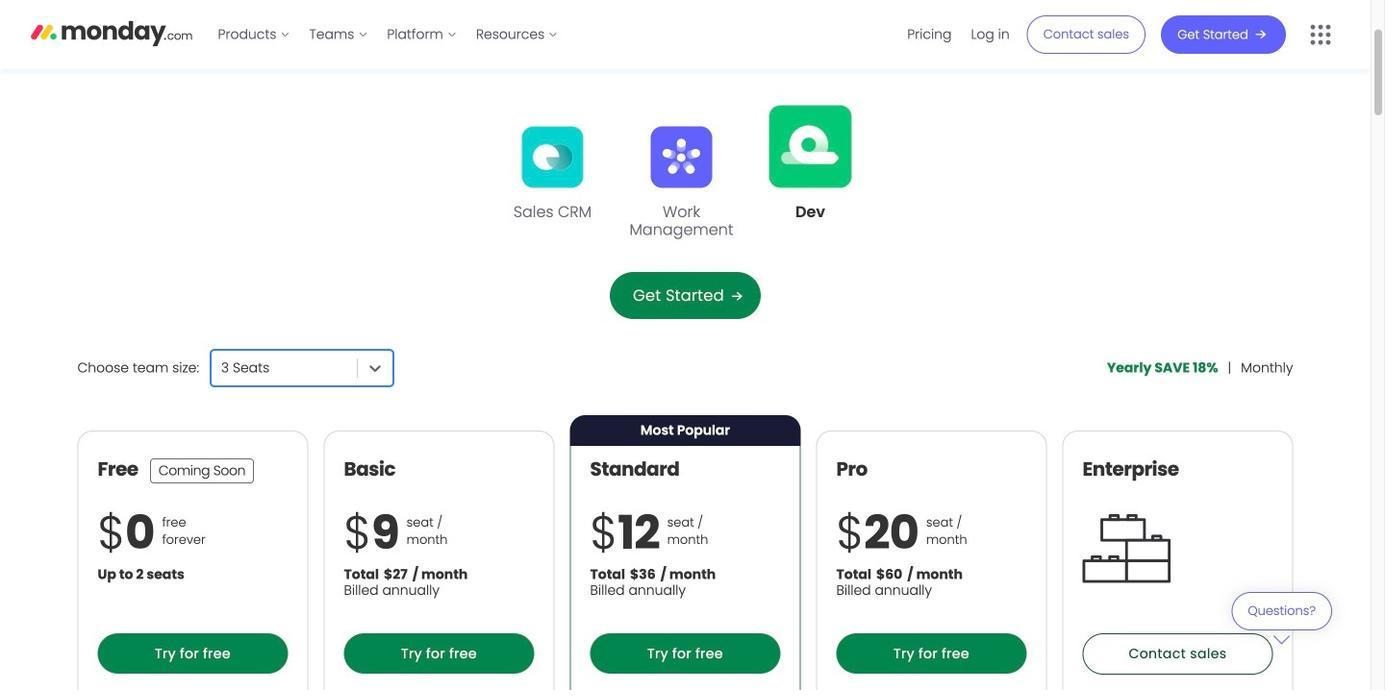 Task type: vqa. For each thing, say whether or not it's contained in the screenshot.
'monday.com logo'
yes



Task type: describe. For each thing, give the bounding box(es) containing it.
1 list from the left
[[208, 0, 568, 69]]

switcher icon hp image
[[1302, 15, 1340, 54]]

main element
[[208, 0, 1340, 69]]



Task type: locate. For each thing, give the bounding box(es) containing it.
1 horizontal spatial list
[[898, 0, 1020, 69]]

monday.com logo image
[[31, 13, 193, 53]]

2 list from the left
[[898, 0, 1020, 69]]

list
[[208, 0, 568, 69], [898, 0, 1020, 69]]

0 horizontal spatial list
[[208, 0, 568, 69]]



